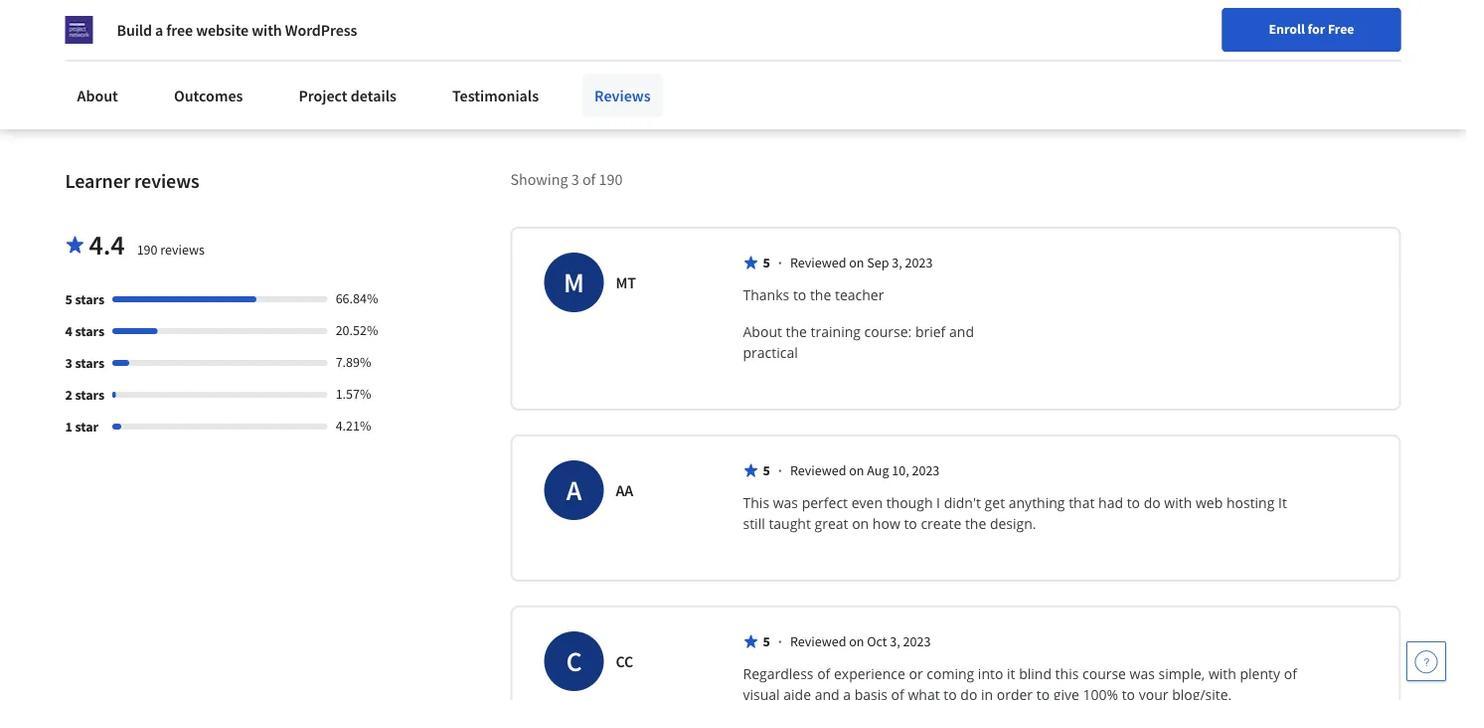 Task type: locate. For each thing, give the bounding box(es) containing it.
banner navigation
[[16, 0, 560, 40]]

3, right oct
[[890, 632, 901, 650]]

reviewed on aug 10, 2023
[[790, 461, 940, 479]]

stars right 2
[[75, 386, 104, 404]]

schedule
[[107, 64, 167, 83]]

for for universities
[[294, 10, 316, 30]]

reviews link
[[583, 74, 663, 117]]

to
[[161, 0, 175, 12], [1242, 40, 1256, 60], [793, 285, 807, 304], [1127, 493, 1141, 512], [904, 514, 918, 533], [944, 685, 957, 701], [1037, 685, 1050, 701], [1122, 685, 1136, 701]]

reviews up 190 reviews
[[134, 168, 199, 193]]

0 vertical spatial was
[[773, 493, 799, 512]]

it inside ""to be able to take courses at my own pace and rhythm has been an amazing experience. i can learn whenever it fits my schedule and mood.""
[[303, 40, 312, 60]]

2 stars from the top
[[75, 322, 104, 340]]

stars for 2 stars
[[75, 386, 104, 404]]

of right the showing
[[583, 169, 596, 189]]

1 vertical spatial was
[[1130, 664, 1156, 683]]

1 vertical spatial it
[[1007, 664, 1016, 683]]

i inside ""to be able to take courses at my own pace and rhythm has been an amazing experience. i can learn whenever it fits my schedule and mood.""
[[163, 40, 167, 60]]

enroll for free
[[1269, 20, 1355, 38]]

0 horizontal spatial 3
[[65, 354, 72, 372]]

create
[[921, 514, 962, 533]]

for for businesses
[[164, 10, 186, 30]]

190 reviews
[[137, 241, 205, 258]]

2023 right sep
[[905, 253, 933, 271]]

on
[[850, 253, 865, 271], [850, 461, 865, 479], [852, 514, 869, 533], [850, 632, 865, 650]]

i up create
[[937, 493, 941, 512]]

for right an
[[294, 10, 316, 30]]

stars down 4 stars
[[75, 354, 104, 372]]

2 horizontal spatial the
[[966, 514, 987, 533]]

2023
[[905, 253, 933, 271], [912, 461, 940, 479], [904, 632, 931, 650]]

2 learn from the left
[[1259, 40, 1293, 60]]

stars right 4
[[75, 322, 104, 340]]

0 horizontal spatial do
[[961, 685, 978, 701]]

4 stars from the top
[[75, 386, 104, 404]]

or
[[909, 664, 923, 683]]

to inside ""to be able to take courses at my own pace and rhythm has been an amazing experience. i can learn whenever it fits my schedule and mood.""
[[161, 0, 175, 12]]

visual
[[743, 685, 780, 701]]

about the training course: brief and practical
[[743, 322, 978, 362]]

learn inside "learning isn't just about being better at your job: it's so much more than that. coursera allows me to learn without limits."
[[1259, 40, 1293, 60]]

0 vertical spatial 3
[[572, 169, 580, 189]]

reviewed
[[790, 253, 847, 271], [790, 461, 847, 479], [790, 632, 847, 650]]

better
[[1320, 0, 1360, 12]]

1 horizontal spatial for
[[294, 10, 316, 30]]

1 star
[[65, 418, 98, 435]]

my up 'amazing'
[[280, 0, 301, 12]]

learn down enroll
[[1259, 40, 1293, 60]]

1 vertical spatial 2023
[[912, 461, 940, 479]]

0 horizontal spatial the
[[786, 322, 807, 341]]

to down 'blind'
[[1037, 685, 1050, 701]]

1 horizontal spatial learn
[[1259, 40, 1293, 60]]

4.4
[[89, 227, 125, 262]]

190
[[599, 169, 623, 189], [137, 241, 158, 258]]

1 horizontal spatial 3
[[572, 169, 580, 189]]

reviewed on sep 3, 2023
[[790, 253, 933, 271]]

reviewed for m
[[790, 253, 847, 271]]

3 stars from the top
[[75, 354, 104, 372]]

190 right 4.4
[[137, 241, 158, 258]]

1 vertical spatial 190
[[137, 241, 158, 258]]

1 vertical spatial 3,
[[890, 632, 901, 650]]

5 up 4
[[65, 290, 72, 308]]

great
[[815, 514, 849, 533]]

0 vertical spatial my
[[280, 0, 301, 12]]

i inside this was perfect even though i didn't get anything that had to do with web hosting it still taught great on how to create the design.
[[937, 493, 941, 512]]

your
[[1109, 16, 1139, 36], [1139, 685, 1169, 701]]

amazing
[[281, 16, 338, 36]]

the left teacher
[[810, 285, 832, 304]]

aa
[[616, 480, 634, 500]]

the inside this was perfect even though i didn't get anything that had to do with web hosting it still taught great on how to create the design.
[[966, 514, 987, 533]]

2 stars
[[65, 386, 104, 404]]

about down schedule
[[77, 86, 118, 105]]

at inside "learning isn't just about being better at your job: it's so much more than that. coursera allows me to learn without limits."
[[1363, 0, 1376, 12]]

a left free
[[155, 20, 163, 40]]

testimonials link
[[440, 74, 551, 117]]

this was perfect even though i didn't get anything that had to do with web hosting it still taught great on how to create the design.
[[743, 493, 1291, 533]]

1 horizontal spatial at
[[1363, 0, 1376, 12]]

1 at from the left
[[264, 0, 277, 12]]

3,
[[892, 253, 903, 271], [890, 632, 901, 650]]

on for a
[[850, 461, 865, 479]]

1 horizontal spatial the
[[810, 285, 832, 304]]

what
[[908, 685, 940, 701]]

2
[[65, 386, 72, 404]]

rhythm
[[146, 16, 195, 36]]

stars
[[75, 290, 104, 308], [75, 322, 104, 340], [75, 354, 104, 372], [75, 386, 104, 404]]

it up order
[[1007, 664, 1016, 683]]

to down the 'coming'
[[944, 685, 957, 701]]

about inside about the training course: brief and practical
[[743, 322, 783, 341]]

i
[[163, 40, 167, 60], [937, 493, 941, 512]]

1 vertical spatial reviews
[[160, 241, 205, 258]]

2 vertical spatial the
[[966, 514, 987, 533]]

2 reviewed from the top
[[790, 461, 847, 479]]

0 vertical spatial it
[[303, 40, 312, 60]]

reviews for 190 reviews
[[160, 241, 205, 258]]

1 horizontal spatial my
[[280, 0, 301, 12]]

1 horizontal spatial with
[[1165, 493, 1193, 512]]

do inside this was perfect even though i didn't get anything that had to do with web hosting it still taught great on how to create the design.
[[1144, 493, 1161, 512]]

was inside regardless of experience or coming into it blind this course was simple, with plenty of visual aide and a basis of what to do in order to give 100% to your blog/site.
[[1130, 664, 1156, 683]]

reviewed up regardless
[[790, 632, 847, 650]]

3 up 2
[[65, 354, 72, 372]]

5 for c
[[763, 632, 770, 650]]

1 vertical spatial reviewed
[[790, 461, 847, 479]]

3 right the showing
[[572, 169, 580, 189]]

reviewed for a
[[790, 461, 847, 479]]

reviewed up perfect at bottom right
[[790, 461, 847, 479]]

1 learn from the left
[[197, 40, 231, 60]]

2 for from the left
[[294, 10, 316, 30]]

blind
[[1019, 664, 1052, 683]]

enroll for free button
[[1223, 8, 1402, 52]]

1 vertical spatial your
[[1139, 685, 1169, 701]]

1 horizontal spatial do
[[1144, 493, 1161, 512]]

to right me
[[1242, 40, 1256, 60]]

1 horizontal spatial a
[[844, 685, 851, 701]]

do left in
[[961, 685, 978, 701]]

my down experience.
[[83, 64, 104, 83]]

0 vertical spatial do
[[1144, 493, 1161, 512]]

1 vertical spatial with
[[1165, 493, 1193, 512]]

to right 100%
[[1122, 685, 1136, 701]]

the up practical
[[786, 322, 807, 341]]

it left 'fits'
[[303, 40, 312, 60]]

it inside regardless of experience or coming into it blind this course was simple, with plenty of visual aide and a basis of what to do in order to give 100% to your blog/site.
[[1007, 664, 1016, 683]]

reviews for learner reviews
[[134, 168, 199, 193]]

on left aug
[[850, 461, 865, 479]]

your down simple,
[[1139, 685, 1169, 701]]

1 horizontal spatial it
[[1007, 664, 1016, 683]]

2023 right the '10,'
[[912, 461, 940, 479]]

order
[[997, 685, 1033, 701]]

1 for from the left
[[164, 10, 186, 30]]

1 reviewed from the top
[[790, 253, 847, 271]]

more
[[1253, 16, 1288, 36]]

a
[[155, 20, 163, 40], [844, 685, 851, 701]]

and right "aide"
[[815, 685, 840, 701]]

learn inside ""to be able to take courses at my own pace and rhythm has been an amazing experience. i can learn whenever it fits my schedule and mood.""
[[197, 40, 231, 60]]

about
[[77, 86, 118, 105], [743, 322, 783, 341]]

to up rhythm
[[161, 0, 175, 12]]

universities
[[319, 10, 397, 30]]

2 vertical spatial 2023
[[904, 632, 931, 650]]

the down didn't
[[966, 514, 987, 533]]

None search field
[[283, 52, 651, 92]]

2 at from the left
[[1363, 0, 1376, 12]]

1 vertical spatial a
[[844, 685, 851, 701]]

2 vertical spatial with
[[1209, 664, 1237, 683]]

the
[[810, 285, 832, 304], [786, 322, 807, 341], [966, 514, 987, 533]]

in
[[982, 685, 994, 701]]

practical
[[743, 343, 798, 362]]

and right brief
[[950, 322, 975, 341]]

sep
[[867, 253, 890, 271]]

0 horizontal spatial learn
[[197, 40, 231, 60]]

on for c
[[850, 632, 865, 650]]

0 vertical spatial with
[[252, 20, 282, 40]]

though
[[887, 493, 933, 512]]

0 horizontal spatial for
[[164, 10, 186, 30]]

at right better
[[1363, 0, 1376, 12]]

0 vertical spatial about
[[77, 86, 118, 105]]

showing 3 of 190
[[511, 169, 623, 189]]

0 horizontal spatial i
[[163, 40, 167, 60]]

english button
[[1049, 40, 1169, 104]]

1 horizontal spatial about
[[743, 322, 783, 341]]

i left can
[[163, 40, 167, 60]]

my
[[280, 0, 301, 12], [83, 64, 104, 83]]

testimonials
[[452, 86, 539, 105]]

about for about the training course: brief and practical
[[743, 322, 783, 341]]

1 horizontal spatial 190
[[599, 169, 623, 189]]

2023 up or
[[904, 632, 931, 650]]

with
[[252, 20, 282, 40], [1165, 493, 1193, 512], [1209, 664, 1237, 683]]

0 vertical spatial reviewed
[[790, 253, 847, 271]]

plenty
[[1241, 664, 1281, 683]]

3 reviewed from the top
[[790, 632, 847, 650]]

66.84%
[[336, 289, 378, 307]]

do right "had"
[[1144, 493, 1161, 512]]

about up practical
[[743, 322, 783, 341]]

blog/site.
[[1173, 685, 1232, 701]]

0 horizontal spatial it
[[303, 40, 312, 60]]

mt
[[616, 272, 636, 292]]

project
[[299, 86, 348, 105]]

1 horizontal spatial was
[[1130, 664, 1156, 683]]

reviewed on oct 3, 2023
[[790, 632, 931, 650]]

5
[[763, 253, 770, 271], [65, 290, 72, 308], [763, 461, 770, 479], [763, 632, 770, 650]]

0 horizontal spatial my
[[83, 64, 104, 83]]

0 vertical spatial your
[[1109, 16, 1139, 36]]

1 vertical spatial the
[[786, 322, 807, 341]]

2 horizontal spatial with
[[1209, 664, 1237, 683]]

0 vertical spatial 3,
[[892, 253, 903, 271]]

1 stars from the top
[[75, 290, 104, 308]]

was
[[773, 493, 799, 512], [1130, 664, 1156, 683]]

aug
[[867, 461, 890, 479]]

1 vertical spatial do
[[961, 685, 978, 701]]

fits
[[315, 40, 336, 60]]

just
[[1209, 0, 1233, 12]]

was up taught
[[773, 493, 799, 512]]

course
[[1083, 664, 1127, 683]]

courses
[[210, 0, 260, 12]]

at for better
[[1363, 0, 1376, 12]]

1 vertical spatial i
[[937, 493, 941, 512]]

and inside regardless of experience or coming into it blind this course was simple, with plenty of visual aide and a basis of what to do in order to give 100% to your blog/site.
[[815, 685, 840, 701]]

was right course
[[1130, 664, 1156, 683]]

about for about
[[77, 86, 118, 105]]

2023 for c
[[904, 632, 931, 650]]

so
[[1194, 16, 1209, 36]]

1 vertical spatial about
[[743, 322, 783, 341]]

0 horizontal spatial 190
[[137, 241, 158, 258]]

outcomes
[[174, 86, 243, 105]]

1 vertical spatial my
[[83, 64, 104, 83]]

on left sep
[[850, 253, 865, 271]]

2 vertical spatial reviewed
[[790, 632, 847, 650]]

3, right sep
[[892, 253, 903, 271]]

teacher
[[835, 285, 884, 304]]

at up an
[[264, 0, 277, 12]]

didn't
[[944, 493, 982, 512]]

stars up 4 stars
[[75, 290, 104, 308]]

to inside "learning isn't just about being better at your job: it's so much more than that. coursera allows me to learn without limits."
[[1242, 40, 1256, 60]]

your down "learning
[[1109, 16, 1139, 36]]

that.
[[1326, 16, 1357, 36]]

0 horizontal spatial at
[[264, 0, 277, 12]]

0 horizontal spatial about
[[77, 86, 118, 105]]

coursera image
[[24, 56, 150, 88]]

stars for 5 stars
[[75, 290, 104, 308]]

3, for m
[[892, 253, 903, 271]]

to right thanks on the top right of the page
[[793, 285, 807, 304]]

190 right the showing
[[599, 169, 623, 189]]

0 vertical spatial i
[[163, 40, 167, 60]]

help center image
[[1415, 649, 1439, 673]]

reviewed up thanks to the teacher
[[790, 253, 847, 271]]

1 horizontal spatial i
[[937, 493, 941, 512]]

1 vertical spatial 3
[[65, 354, 72, 372]]

brief
[[916, 322, 946, 341]]

shopping cart: 1 item image
[[1002, 55, 1040, 87]]

on left oct
[[850, 632, 865, 650]]

of right regardless
[[818, 664, 831, 683]]

5 up regardless
[[763, 632, 770, 650]]

5 up thanks on the top right of the page
[[763, 253, 770, 271]]

reviews right 4.4
[[160, 241, 205, 258]]

a left basis
[[844, 685, 851, 701]]

learn down 'has'
[[197, 40, 231, 60]]

on for m
[[850, 253, 865, 271]]

and
[[118, 16, 143, 36], [170, 64, 195, 83], [950, 322, 975, 341], [815, 685, 840, 701]]

0 horizontal spatial a
[[155, 20, 163, 40]]

at inside ""to be able to take courses at my own pace and rhythm has been an amazing experience. i can learn whenever it fits my schedule and mood.""
[[264, 0, 277, 12]]

about
[[1237, 0, 1276, 12]]

5 up this
[[763, 461, 770, 479]]

0 vertical spatial 2023
[[905, 253, 933, 271]]

a
[[567, 473, 582, 508]]

0 vertical spatial reviews
[[134, 168, 199, 193]]

coursera project network image
[[65, 16, 93, 44]]

on down even
[[852, 514, 869, 533]]

for up can
[[164, 10, 186, 30]]

to down though
[[904, 514, 918, 533]]

0 horizontal spatial was
[[773, 493, 799, 512]]

5 for a
[[763, 461, 770, 479]]

4.21%
[[336, 417, 371, 434]]

experience
[[834, 664, 906, 683]]



Task type: describe. For each thing, give the bounding box(es) containing it.
details
[[351, 86, 397, 105]]

free
[[1328, 20, 1355, 38]]

has
[[198, 16, 222, 36]]

thanks to the teacher
[[743, 285, 884, 304]]

on inside this was perfect even though i didn't get anything that had to do with web hosting it still taught great on how to create the design.
[[852, 514, 869, 533]]

3 stars
[[65, 354, 104, 372]]

me
[[1218, 40, 1239, 60]]

than
[[1292, 16, 1322, 36]]

individuals link
[[24, 0, 141, 40]]

5 stars
[[65, 290, 104, 308]]

at for courses
[[264, 0, 277, 12]]

4 stars
[[65, 322, 104, 340]]

cc
[[616, 651, 634, 671]]

of left the what
[[892, 685, 905, 701]]

3, for c
[[890, 632, 901, 650]]

taught
[[769, 514, 811, 533]]

basis
[[855, 685, 888, 701]]

learn for has
[[197, 40, 231, 60]]

and down able
[[118, 16, 143, 36]]

your inside regardless of experience or coming into it blind this course was simple, with plenty of visual aide and a basis of what to do in order to give 100% to your blog/site.
[[1139, 685, 1169, 701]]

learn for more
[[1259, 40, 1293, 60]]

of right plenty
[[1285, 664, 1298, 683]]

1
[[65, 418, 72, 435]]

perfect
[[802, 493, 848, 512]]

with inside regardless of experience or coming into it blind this course was simple, with plenty of visual aide and a basis of what to do in order to give 100% to your blog/site.
[[1209, 664, 1237, 683]]

pace
[[83, 16, 114, 36]]

simple,
[[1159, 664, 1206, 683]]

do inside regardless of experience or coming into it blind this course was simple, with plenty of visual aide and a basis of what to do in order to give 100% to your blog/site.
[[961, 685, 978, 701]]

can
[[170, 40, 194, 60]]

2023 for m
[[905, 253, 933, 271]]

it
[[1279, 493, 1288, 512]]

to right "had"
[[1127, 493, 1141, 512]]

design.
[[990, 514, 1037, 533]]

still
[[743, 514, 765, 533]]

star
[[75, 418, 98, 435]]

project details link
[[287, 74, 409, 117]]

0 vertical spatial the
[[810, 285, 832, 304]]

web
[[1196, 493, 1223, 512]]

coursera
[[1109, 40, 1169, 60]]

this
[[1056, 664, 1079, 683]]

learner reviews
[[65, 168, 199, 193]]

your inside "learning isn't just about being better at your job: it's so much more than that. coursera allows me to learn without limits."
[[1109, 16, 1139, 36]]

m
[[564, 265, 585, 300]]

experience.
[[83, 40, 159, 60]]

had
[[1099, 493, 1124, 512]]

and down can
[[170, 64, 195, 83]]

hosting
[[1227, 493, 1275, 512]]

stars for 4 stars
[[75, 322, 104, 340]]

build a free website with wordpress
[[117, 20, 357, 40]]

whenever
[[234, 40, 300, 60]]

and inside about the training course: brief and practical
[[950, 322, 975, 341]]

even
[[852, 493, 883, 512]]

take
[[178, 0, 206, 12]]

"to
[[83, 0, 106, 12]]

10,
[[892, 461, 910, 479]]

course:
[[865, 322, 912, 341]]

individuals
[[54, 10, 133, 30]]

was inside this was perfect even though i didn't get anything that had to do with web hosting it still taught great on how to create the design.
[[773, 493, 799, 512]]

for universities
[[294, 10, 397, 30]]

0 horizontal spatial with
[[252, 20, 282, 40]]

limits."
[[1109, 64, 1155, 83]]

thanks
[[743, 285, 790, 304]]

english
[[1085, 62, 1134, 82]]

website
[[196, 20, 249, 40]]

into
[[978, 664, 1004, 683]]

free
[[166, 20, 193, 40]]

training
[[811, 322, 861, 341]]

much
[[1212, 16, 1250, 36]]

learner
[[65, 168, 130, 193]]

7.89%
[[336, 353, 371, 371]]

reviewed for c
[[790, 632, 847, 650]]

20.52%
[[336, 321, 378, 339]]

build
[[117, 20, 152, 40]]

c
[[566, 644, 582, 679]]

been
[[225, 16, 258, 36]]

be
[[109, 0, 126, 12]]

allows
[[1172, 40, 1215, 60]]

aide
[[784, 685, 812, 701]]

4
[[65, 322, 72, 340]]

the inside about the training course: brief and practical
[[786, 322, 807, 341]]

100%
[[1083, 685, 1119, 701]]

0 vertical spatial a
[[155, 20, 163, 40]]

this
[[743, 493, 770, 512]]

job:
[[1143, 16, 1168, 36]]

"learning isn't just about being better at your job: it's so much more than that. coursera allows me to learn without limits."
[[1109, 0, 1376, 83]]

stars for 3 stars
[[75, 354, 104, 372]]

2023 for a
[[912, 461, 940, 479]]

able
[[129, 0, 158, 12]]

about link
[[65, 74, 130, 117]]

"to be able to take courses at my own pace and rhythm has been an amazing experience. i can learn whenever it fits my schedule and mood."
[[83, 0, 338, 83]]

how
[[873, 514, 901, 533]]

with inside this was perfect even though i didn't get anything that had to do with web hosting it still taught great on how to create the design.
[[1165, 493, 1193, 512]]

0 vertical spatial 190
[[599, 169, 623, 189]]

enroll
[[1269, 20, 1306, 38]]

regardless
[[743, 664, 814, 683]]

project details
[[299, 86, 397, 105]]

showing
[[511, 169, 568, 189]]

"learning
[[1109, 0, 1174, 12]]

5 for m
[[763, 253, 770, 271]]

being
[[1279, 0, 1317, 12]]

regardless of experience or coming into it blind this course was simple, with plenty of visual aide and a basis of what to do in order to give 100% to your blog/site.
[[743, 664, 1301, 701]]

isn't
[[1177, 0, 1206, 12]]

oct
[[867, 632, 888, 650]]

a inside regardless of experience or coming into it blind this course was simple, with plenty of visual aide and a basis of what to do in order to give 100% to your blog/site.
[[844, 685, 851, 701]]



Task type: vqa. For each thing, say whether or not it's contained in the screenshot.


